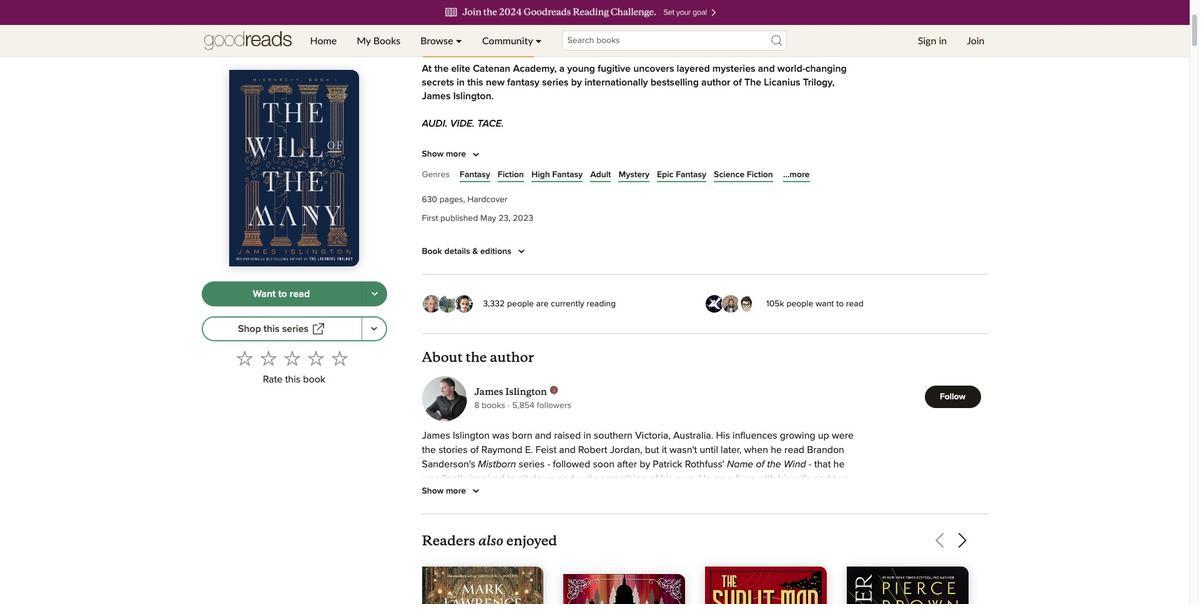 Task type: locate. For each thing, give the bounding box(es) containing it.
fantasy link
[[460, 169, 490, 181]]

in down write
[[588, 489, 596, 499]]

1 more from the top
[[446, 150, 466, 159]]

he
[[771, 446, 782, 456], [834, 460, 845, 470]]

105k people want to read
[[767, 300, 864, 308]]

to inside - that he was finally inspired to sit down and write something of his own. he now lives with his wife and two children on the mornington peninsula in victoria.
[[507, 474, 516, 484]]

rothfuss'
[[685, 460, 725, 470]]

will inside because if i cannot, then those who want to control me, who know my real name, will no longer have any use for me.
[[552, 379, 566, 389]]

led
[[565, 187, 578, 197]]

1 vertical spatial but
[[645, 446, 659, 456]]

1 horizontal spatial republic
[[686, 296, 724, 306]]

if inside because if i cannot, then those who want to control me, who know my real name, will no longer have any use for me.
[[673, 365, 678, 375]]

0 vertical spatial author
[[702, 77, 731, 87]]

a left young
[[560, 64, 565, 74]]

2 show more button from the top
[[422, 484, 484, 499]]

1 vertical spatial author
[[490, 349, 534, 366]]

author up real at the left bottom of the page
[[490, 349, 534, 366]]

epic
[[657, 171, 674, 179]]

1 vertical spatial show
[[422, 487, 444, 496]]

mistborn
[[478, 460, 516, 470]]

if for i
[[673, 365, 678, 375]]

rate 3 out of 5 image
[[284, 351, 301, 367]]

has
[[547, 187, 562, 197]]

1 horizontal spatial a
[[711, 173, 716, 183]]

2 his from the left
[[779, 474, 791, 484]]

1 show more from the top
[[422, 150, 466, 159]]

nominee
[[537, 46, 573, 55]]

read
[[290, 289, 310, 299], [846, 300, 864, 308], [785, 446, 805, 456]]

in inside at the elite catenan academy, a young fugitive uncovers layered mysteries and world-changing secrets in this new fantasy series by internationally bestselling author of the licanius trilogy, james islington.
[[457, 77, 465, 87]]

the right at
[[434, 64, 449, 74]]

me, down friends, on the left bottom of page
[[422, 379, 438, 389]]

know right not
[[776, 146, 799, 156]]

the up because
[[636, 351, 650, 361]]

rate 5 out of 5 image
[[332, 351, 348, 367]]

finally
[[442, 474, 467, 484]]

this right shop
[[264, 324, 280, 334]]

by inside at the elite catenan academy, a young fugitive uncovers layered mysteries and world-changing secrets in this new fantasy series by internationally bestselling author of the licanius trilogy, james islington.
[[571, 77, 582, 87]]

2 horizontal spatial this
[[467, 77, 483, 87]]

those inside because if i cannot, then those who want to control me, who know my real name, will no longer have any use for me.
[[743, 365, 767, 375]]

to left the control
[[814, 365, 823, 375]]

his
[[716, 431, 730, 441]]

real
[[504, 379, 520, 389]]

1 me, from the top
[[422, 228, 438, 238]]

fantasy up good
[[460, 171, 490, 179]]

2 and from the top
[[422, 406, 440, 416]]

secrets inside at the elite catenan academy, a young fugitive uncovers layered mysteries and world-changing secrets in this new fantasy series by internationally bestselling author of the licanius trilogy, james islington.
[[422, 77, 454, 87]]

0 horizontal spatial who
[[441, 379, 459, 389]]

be inside to survive, though, i will still have to rise through the academy's ranks. i will have to smile, and make friends, and pretend to be one of them and
[[524, 365, 536, 375]]

is left vis
[[510, 173, 517, 183]]

- right wind
[[809, 460, 812, 470]]

1 his from the left
[[661, 474, 673, 484]]

join
[[565, 201, 581, 211]]

in up added
[[701, 201, 709, 211]]

published
[[441, 214, 478, 223]]

0 horizontal spatial islington
[[453, 431, 490, 441]]

james for james islington was born and raised in southern victoria, australia. his influences growing up were the stories of raymond e. feist and robert jordan, but it wasn't until later, when he read brandon sanderson's
[[422, 431, 450, 441]]

0 horizontal spatial his
[[661, 474, 673, 484]]

0 vertical spatial those
[[788, 214, 813, 224]]

0 vertical spatial show
[[422, 150, 444, 159]]

1 vertical spatial this
[[264, 324, 280, 334]]

as
[[540, 228, 551, 238]]

but
[[422, 283, 437, 293]]

of
[[733, 77, 742, 87], [619, 201, 628, 211], [777, 214, 786, 224], [558, 365, 566, 375], [470, 446, 479, 456], [756, 460, 765, 470], [650, 474, 658, 484]]

name,
[[523, 379, 549, 389]]

1 vertical spatial those
[[743, 365, 767, 375]]

the left empire on the bottom
[[604, 324, 618, 334]]

will up 2023
[[520, 201, 534, 211]]

was inside the james islington was born and raised in southern victoria, australia. his influences growing up were the stories of raymond e. feist and robert jordan, but it wasn't until later, when he read brandon sanderson's
[[493, 431, 510, 441]]

0 vertical spatial this
[[467, 77, 483, 87]]

rate this book
[[263, 375, 326, 385]]

people for 3,332
[[507, 300, 534, 308]]

1 horizontal spatial ▾
[[536, 34, 542, 46]]

vis
[[519, 173, 533, 183]]

apart.
[[727, 296, 751, 306]]

0 vertical spatial but
[[707, 146, 721, 156]]

0 vertical spatial after
[[688, 173, 708, 183]]

show more button up genres
[[422, 147, 484, 162]]

2 show more from the top
[[422, 487, 466, 496]]

1 horizontal spatial me.
[[670, 406, 686, 416]]

the up reading
[[594, 283, 608, 293]]

fiction link
[[498, 169, 524, 181]]

0 vertical spatial me.
[[602, 255, 618, 265]]

will inside i tell them my name is vis telimus. i tell them i was orphaned after a tragic accident three years ago, and that good fortune alone has led to my acceptance into their most prestigious school. i tell them that once i graduate, i will gladly join the rest of civilised society in allowing my strength, my drive and my focus – what they call will – to be leeched away and added to the power of those above me, as millions already do. as all must eventually do.
[[554, 214, 570, 224]]

1 horizontal spatial hierarchy
[[547, 146, 589, 156]]

those right then
[[743, 365, 767, 375]]

None search field
[[552, 31, 797, 51]]

more
[[446, 150, 466, 159], [446, 487, 466, 496]]

1 horizontal spatial is
[[510, 173, 517, 183]]

1 vertical spatial may
[[629, 296, 647, 306]]

▾ up academy,
[[536, 34, 542, 46]]

1 horizontal spatial secrets
[[575, 296, 607, 306]]

community ▾ link
[[472, 25, 552, 56]]

2 horizontal spatial who
[[770, 365, 788, 375]]

up
[[818, 431, 830, 441]]

2 horizontal spatial was
[[624, 173, 641, 183]]

not
[[759, 146, 773, 156]]

1 show more button from the top
[[422, 147, 484, 162]]

robert
[[578, 446, 608, 456]]

elite
[[451, 64, 471, 74]]

0 horizontal spatial me.
[[602, 255, 618, 265]]

is right truth
[[479, 283, 486, 293]]

layered
[[677, 64, 710, 74]]

i up 2023
[[515, 201, 517, 211]]

1 vertical spatial he
[[834, 460, 845, 470]]

but inside the james islington was born and raised in southern victoria, australia. his influences growing up were the stories of raymond e. feist and robert jordan, but it wasn't until later, when he read brandon sanderson's
[[645, 446, 659, 456]]

0 horizontal spatial was
[[422, 474, 439, 484]]

me, inside i tell them my name is vis telimus. i tell them i was orphaned after a tragic accident three years ago, and that good fortune alone has led to my acceptance into their most prestigious school. i tell them that once i graduate, i will gladly join the rest of civilised society in allowing my strength, my drive and my focus – what they call will – to be leeched away and added to the power of those above me, as millions already do. as all must eventually do.
[[422, 228, 438, 238]]

rule
[[621, 146, 637, 156]]

will inside i tell them my name is vis telimus. i tell them i was orphaned after a tragic accident three years ago, and that good fortune alone has led to my acceptance into their most prestigious school. i tell them that once i graduate, i will gladly join the rest of civilised society in allowing my strength, my drive and my focus – what they call will – to be leeched away and added to the power of those above me, as millions already do. as all must eventually do.
[[520, 201, 534, 211]]

join goodreads' 2024 reading challenge image
[[141, 0, 1049, 25]]

1 horizontal spatial the
[[745, 77, 762, 87]]

1 show from the top
[[422, 150, 444, 159]]

and down 630
[[422, 214, 439, 224]]

and
[[422, 324, 440, 334], [422, 406, 440, 416]]

in down elite
[[457, 77, 465, 87]]

and inside at the elite catenan academy, a young fugitive uncovers layered mysteries and world-changing secrets in this new fantasy series by internationally bestselling author of the licanius trilogy, james islington.
[[758, 64, 775, 74]]

0 vertical spatial may
[[600, 146, 618, 156]]

and for and that i will never, ever cede my will to the empire that executed my family.
[[422, 324, 440, 334]]

1 vertical spatial read
[[846, 300, 864, 308]]

rate this book element
[[201, 347, 387, 390]]

1 and from the top
[[422, 324, 440, 334]]

orphaned
[[643, 173, 686, 183]]

1 horizontal spatial -
[[809, 460, 812, 470]]

to inside because if i cannot, then those who want to control me, who know my real name, will no longer have any use for me.
[[814, 365, 823, 375]]

0 horizontal spatial if
[[442, 406, 448, 416]]

secrets down at
[[422, 77, 454, 87]]

rate 1 out of 5 image
[[237, 351, 253, 367]]

patrick
[[653, 460, 683, 470]]

to right "sent"
[[583, 283, 591, 293]]

alone
[[520, 187, 544, 197]]

of right stories
[[470, 446, 479, 456]]

0 horizontal spatial author
[[490, 349, 534, 366]]

he right the when at the right of page
[[771, 446, 782, 456]]

0 horizontal spatial do.
[[524, 228, 537, 238]]

of down mysteries
[[733, 77, 742, 87]]

was up acceptance
[[624, 173, 641, 183]]

▾ for community ▾
[[536, 34, 542, 46]]

fiction
[[498, 171, 524, 179], [747, 171, 773, 179]]

catenan inside at the elite catenan academy, a young fugitive uncovers layered mysteries and world-changing secrets in this new fantasy series by internationally bestselling author of the licanius trilogy, james islington.
[[473, 64, 511, 74]]

home
[[310, 34, 337, 46]]

have
[[512, 283, 534, 293], [545, 351, 567, 361], [753, 351, 774, 361], [613, 379, 634, 389]]

for right use
[[674, 379, 685, 389]]

civilised
[[630, 201, 665, 211]]

school.
[[777, 187, 808, 197]]

this
[[467, 77, 483, 87], [264, 324, 280, 334], [285, 375, 301, 385]]

0 vertical spatial the
[[745, 77, 762, 87]]

more up fantasy link on the top of page
[[446, 150, 466, 159]]

as
[[441, 228, 450, 238]]

2 vertical spatial this
[[285, 375, 301, 385]]

is inside but the truth is that i have been sent to the academy to find answers. to solve a murder. to search for an ancient weapon. to uncover secrets that may tear the republic apart.
[[479, 283, 486, 293]]

1 vertical spatial me.
[[688, 379, 704, 389]]

2 - from the left
[[809, 460, 812, 470]]

be down still
[[524, 365, 536, 375]]

children
[[422, 489, 457, 499]]

down
[[531, 474, 555, 484]]

2 ▾ from the left
[[536, 34, 542, 46]]

1 horizontal spatial read
[[785, 446, 805, 456]]

0 horizontal spatial people
[[507, 300, 534, 308]]

most
[[702, 187, 724, 197]]

join
[[967, 34, 985, 46]]

of inside to survive, though, i will still have to rise through the academy's ranks. i will have to smile, and make friends, and pretend to be one of them and
[[558, 365, 566, 375]]

&
[[473, 247, 478, 256]]

my down "pretend"
[[488, 379, 501, 389]]

0 horizontal spatial read
[[290, 289, 310, 299]]

Search by book title or ISBN text field
[[562, 31, 787, 51]]

browse ▾
[[421, 34, 462, 46]]

2 fiction from the left
[[747, 171, 773, 179]]

1 vertical spatial know
[[462, 379, 485, 389]]

0 vertical spatial if
[[673, 365, 678, 375]]

a
[[560, 64, 565, 74], [711, 173, 716, 183], [764, 283, 770, 293]]

0 horizontal spatial want
[[791, 365, 812, 375]]

i up led
[[573, 173, 576, 183]]

do
[[745, 146, 756, 156]]

them right book
[[443, 255, 465, 265]]

peninsula
[[543, 489, 585, 499]]

1 horizontal spatial was
[[493, 431, 510, 441]]

of inside the james islington was born and raised in southern victoria, australia. his influences growing up were the stories of raymond e. feist and robert jordan, but it wasn't until later, when he read brandon sanderson's
[[470, 446, 479, 456]]

me,
[[422, 228, 438, 238], [422, 379, 438, 389]]

strength,
[[766, 201, 805, 211]]

1 horizontal spatial be
[[592, 214, 603, 224]]

those inside i tell them my name is vis telimus. i tell them i was orphaned after a tragic accident three years ago, and that good fortune alone has led to my acceptance into their most prestigious school. i tell them that once i graduate, i will gladly join the rest of civilised society in allowing my strength, my drive and my focus – what they call will – to be leeched away and added to the power of those above me, as millions already do. as all must eventually do.
[[788, 214, 813, 224]]

the down mysteries
[[745, 77, 762, 87]]

0 vertical spatial show more button
[[422, 147, 484, 162]]

to down search
[[837, 300, 844, 308]]

was up raymond
[[493, 431, 510, 441]]

2 horizontal spatial a
[[764, 283, 770, 293]]

2 vertical spatial who
[[552, 406, 570, 416]]

after
[[688, 173, 708, 183], [617, 460, 637, 470]]

1 vertical spatial republic
[[686, 296, 724, 306]]

know up the 8
[[462, 379, 485, 389]]

1 horizontal spatial do.
[[637, 228, 651, 238]]

his down wind
[[779, 474, 791, 484]]

to right "want"
[[278, 289, 287, 299]]

0 vertical spatial by
[[571, 77, 582, 87]]

fortune
[[486, 187, 517, 197]]

book cover image
[[422, 567, 544, 605], [705, 567, 827, 605], [847, 567, 969, 605], [564, 575, 685, 605]]

fiction up prestigious
[[747, 171, 773, 179]]

1 vertical spatial a
[[711, 173, 716, 183]]

8
[[475, 401, 480, 410]]

hierarchy up 'high fantasy'
[[547, 146, 589, 156]]

rate
[[263, 375, 283, 385]]

who for hierarchy
[[552, 406, 570, 416]]

1 horizontal spatial want
[[816, 300, 834, 308]]

1 horizontal spatial he
[[834, 460, 845, 470]]

islington for james  islington
[[506, 386, 547, 398]]

1 horizontal spatial by
[[640, 460, 651, 470]]

they inside i tell them my name is vis telimus. i tell them i was orphaned after a tragic accident three years ago, and that good fortune alone has led to my acceptance into their most prestigious school. i tell them that once i graduate, i will gladly join the rest of civilised society in allowing my strength, my drive and my focus – what they call will – to be leeched away and added to the power of those above me, as millions already do. as all must eventually do.
[[515, 214, 534, 224]]

raymond
[[482, 446, 523, 456]]

1 do. from the left
[[524, 228, 537, 238]]

know
[[776, 146, 799, 156], [462, 379, 485, 389]]

to inside 'button'
[[278, 289, 287, 299]]

1 vertical spatial show more button
[[422, 484, 484, 499]]

23,
[[499, 214, 511, 223]]

1 vertical spatial was
[[493, 431, 510, 441]]

0 horizontal spatial he
[[771, 446, 782, 456]]

show more for mistborn
[[422, 487, 466, 496]]

0 vertical spatial hierarchy
[[547, 146, 589, 156]]

for inside but the truth is that i have been sent to the academy to find answers. to solve a murder. to search for an ancient weapon. to uncover secrets that may tear the republic apart.
[[422, 296, 434, 306]]

me, down first
[[422, 228, 438, 238]]

1 horizontal spatial people
[[787, 300, 814, 308]]

my up as
[[441, 214, 454, 224]]

series down 'e.' in the left of the page
[[519, 460, 545, 470]]

currently
[[551, 300, 585, 308]]

1 horizontal spatial author
[[702, 77, 731, 87]]

1 vertical spatial want
[[791, 365, 812, 375]]

the up high
[[530, 146, 544, 156]]

2 me, from the top
[[422, 379, 438, 389]]

that inside - that he was finally inspired to sit down and write something of his own. he now lives with his wife and two children on the mornington peninsula in victoria.
[[815, 460, 831, 470]]

acceptance
[[608, 187, 659, 197]]

sanderson's
[[422, 460, 476, 470]]

who right out
[[552, 406, 570, 416]]

read down search
[[846, 300, 864, 308]]

fugitive
[[598, 64, 631, 74]]

know inside because if i cannot, then those who want to control me, who know my real name, will no longer have any use for me.
[[462, 379, 485, 389]]

by down young
[[571, 77, 582, 87]]

community
[[482, 34, 533, 46]]

1 vertical spatial secrets
[[575, 296, 607, 306]]

the inside the james islington was born and raised in southern victoria, australia. his influences growing up were the stories of raymond e. feist and robert jordan, but it wasn't until later, when he read brandon sanderson's
[[422, 446, 436, 456]]

republic inside but the truth is that i have been sent to the academy to find answers. to solve a murder. to search for an ancient weapon. to uncover secrets that may tear the republic apart.
[[686, 296, 724, 306]]

0 vertical spatial will
[[554, 214, 570, 224]]

people left are
[[507, 300, 534, 308]]

award
[[499, 46, 525, 55]]

trilogy,
[[803, 77, 835, 87]]

to left rise
[[569, 351, 578, 361]]

show for mistborn
[[422, 487, 444, 496]]

show more button for mistborn
[[422, 484, 484, 499]]

any
[[637, 379, 653, 389]]

the inside at the elite catenan academy, a young fugitive uncovers layered mysteries and world-changing secrets in this new fantasy series by internationally bestselling author of the licanius trilogy, james islington.
[[745, 77, 762, 87]]

0 vertical spatial james
[[422, 91, 451, 101]]

may inside but the truth is that i have been sent to the academy to find answers. to solve a murder. to search for an ancient weapon. to uncover secrets that may tear the republic apart.
[[629, 296, 647, 306]]

fiction up fortune
[[498, 171, 524, 179]]

my books link
[[347, 25, 411, 56]]

0 vertical spatial be
[[592, 214, 603, 224]]

0 vertical spatial who
[[770, 365, 788, 375]]

pretend
[[476, 365, 510, 375]]

1 people from the left
[[507, 300, 534, 308]]

rate 4 out of 5 image
[[308, 351, 324, 367]]

tragic
[[719, 173, 743, 183]]

by left patrick
[[640, 460, 651, 470]]

and down genres
[[422, 187, 439, 197]]

1 horizontal spatial those
[[788, 214, 813, 224]]

may
[[600, 146, 618, 156], [629, 296, 647, 306]]

the down find
[[670, 296, 684, 306]]

enjoyed
[[507, 533, 557, 550]]

because if i cannot, then those who want to control me, who know my real name, will no longer have any use for me.
[[422, 365, 856, 389]]

longer
[[582, 379, 610, 389]]

series up "rating 0 out of 5" group
[[282, 324, 309, 334]]

mysteries
[[713, 64, 756, 74]]

this for shop this series
[[264, 324, 280, 334]]

0 horizontal spatial those
[[743, 365, 767, 375]]

0 horizontal spatial may
[[600, 146, 618, 156]]

want
[[253, 289, 276, 299]]

0 vertical spatial secrets
[[422, 77, 454, 87]]

i down years
[[811, 187, 813, 197]]

1 horizontal spatial but
[[707, 146, 721, 156]]

he inside the james islington was born and raised in southern victoria, australia. his influences growing up were the stories of raymond e. feist and robert jordan, but it wasn't until later, when he read brandon sanderson's
[[771, 446, 782, 456]]

0 vertical spatial is
[[510, 173, 517, 183]]

1 horizontal spatial his
[[779, 474, 791, 484]]

author down mysteries
[[702, 77, 731, 87]]

who down friends, on the left bottom of page
[[441, 379, 459, 389]]

2 vertical spatial james
[[422, 431, 450, 441]]

to up the apart.
[[726, 283, 736, 293]]

1 vertical spatial series
[[282, 324, 309, 334]]

8 books
[[475, 401, 505, 410]]

republic down answers.
[[686, 296, 724, 306]]

0 vertical spatial he
[[771, 446, 782, 456]]

society
[[668, 201, 699, 211]]

0 horizontal spatial fiction
[[498, 171, 524, 179]]

2 people from the left
[[787, 300, 814, 308]]

james up 8 books
[[475, 386, 503, 398]]

islington for james islington was born and raised in southern victoria, australia. his influences growing up were the stories of raymond e. feist and robert jordan, but it wasn't until later, when he read brandon sanderson's
[[453, 431, 490, 441]]

james for james  islington
[[475, 386, 503, 398]]

in inside - that he was finally inspired to sit down and write something of his own. he now lives with his wife and two children on the mornington peninsula in victoria.
[[588, 489, 596, 499]]

1 horizontal spatial if
[[673, 365, 678, 375]]

three
[[786, 173, 809, 183]]

0 vertical spatial catenan
[[473, 64, 511, 74]]

of right the one
[[558, 365, 566, 375]]

1 vertical spatial and
[[422, 406, 440, 416]]

islington inside the james islington was born and raised in southern victoria, australia. his influences growing up were the stories of raymond e. feist and robert jordan, but it wasn't until later, when he read brandon sanderson's
[[453, 431, 490, 441]]

2 show from the top
[[422, 487, 444, 496]]

read inside the james islington was born and raised in southern victoria, australia. his influences growing up were the stories of raymond e. feist and robert jordan, but it wasn't until later, when he read brandon sanderson's
[[785, 446, 805, 456]]

1 horizontal spatial after
[[688, 173, 708, 183]]

my inside because if i cannot, then those who want to control me, who know my real name, will no longer have any use for me.
[[488, 379, 501, 389]]

1 vertical spatial show more
[[422, 487, 466, 496]]

1 horizontal spatial may
[[629, 296, 647, 306]]

more for audi. vide. tace.
[[446, 150, 466, 159]]

his down patrick
[[661, 474, 673, 484]]

nominee for best fantasy (2023)
[[537, 46, 666, 55]]

book
[[303, 375, 326, 385]]

1 ▾ from the left
[[456, 34, 462, 46]]

sign in
[[918, 34, 947, 46]]

once
[[441, 201, 463, 211]]

this for rate this book
[[285, 375, 301, 385]]

me. right kill
[[670, 406, 686, 416]]

1 vertical spatial james
[[475, 386, 503, 398]]

1 vertical spatial islington
[[453, 431, 490, 441]]

james up audi.
[[422, 91, 451, 101]]

read up wind
[[785, 446, 805, 456]]

the up genres
[[422, 146, 439, 156]]

james inside the james islington was born and raised in southern victoria, australia. his influences growing up were the stories of raymond e. feist and robert jordan, but it wasn't until later, when he read brandon sanderson's
[[422, 431, 450, 441]]

hardcover
[[468, 196, 508, 204]]

1 horizontal spatial this
[[285, 375, 301, 385]]

1 vertical spatial for
[[422, 296, 434, 306]]

0 horizontal spatial ▾
[[456, 34, 462, 46]]

truly
[[578, 406, 597, 416]]

1 vertical spatial after
[[617, 460, 637, 470]]

a right "solve" on the top
[[764, 283, 770, 293]]

also
[[479, 530, 504, 550]]

0 horizontal spatial will
[[554, 214, 570, 224]]

the right rule
[[640, 146, 654, 156]]

have left any
[[613, 379, 634, 389]]

0 horizontal spatial this
[[264, 324, 280, 334]]

i down academy's
[[681, 365, 683, 375]]

want down smile,
[[791, 365, 812, 375]]

and up the feist
[[535, 431, 552, 441]]

and down an at the left of the page
[[422, 324, 440, 334]]

to left sit
[[507, 474, 516, 484]]

– down graduate,
[[483, 214, 489, 224]]

2 more from the top
[[446, 487, 466, 496]]

0 vertical spatial republic
[[481, 146, 519, 156]]

0 vertical spatial islington
[[506, 386, 547, 398]]

1 horizontal spatial know
[[776, 146, 799, 156]]



Task type: describe. For each thing, give the bounding box(es) containing it.
1 fiction from the left
[[498, 171, 524, 179]]

0 vertical spatial know
[[776, 146, 799, 156]]

0 horizontal spatial after
[[617, 460, 637, 470]]

followers
[[537, 401, 572, 410]]

and down survive, on the bottom left
[[457, 365, 473, 375]]

and up peninsula
[[558, 474, 574, 484]]

were
[[832, 431, 854, 441]]

new
[[486, 77, 505, 87]]

search
[[821, 283, 850, 293]]

allowing
[[712, 201, 748, 211]]

this inside at the elite catenan academy, a young fugitive uncovers layered mysteries and world-changing secrets in this new fantasy series by internationally bestselling author of the licanius trilogy, james islington.
[[467, 77, 483, 87]]

am,
[[599, 406, 615, 416]]

weapon.
[[484, 296, 522, 306]]

rest
[[600, 201, 617, 211]]

of inside at the elite catenan academy, a young fugitive uncovers layered mysteries and world-changing secrets in this new fantasy series by internationally bestselling author of the licanius trilogy, james islington.
[[733, 77, 742, 87]]

author inside at the elite catenan academy, a young fugitive uncovers layered mysteries and world-changing secrets in this new fantasy series by internationally bestselling author of the licanius trilogy, james islington.
[[702, 77, 731, 87]]

shop
[[238, 324, 261, 334]]

to survive, though, i will still have to rise through the academy's ranks. i will have to smile, and make friends, and pretend to be one of them and
[[422, 351, 859, 375]]

i up 630
[[422, 173, 424, 183]]

630
[[422, 196, 437, 204]]

a inside but the truth is that i have been sent to the academy to find answers. to solve a murder. to search for an ancient weapon. to uncover secrets that may tear the republic apart.
[[764, 283, 770, 293]]

1 vertical spatial catenan
[[441, 146, 478, 156]]

at
[[422, 64, 432, 74]]

have inside but the truth is that i have been sent to the academy to find answers. to solve a murder. to search for an ancient weapon. to uncover secrets that may tear the republic apart.
[[512, 283, 534, 293]]

i up then
[[731, 351, 734, 361]]

ranks.
[[703, 351, 729, 361]]

to up real at the left bottom of the page
[[513, 365, 522, 375]]

2,198 reviews
[[652, 17, 703, 26]]

i inside but the truth is that i have been sent to the academy to find answers. to solve a murder. to search for an ancient weapon. to uncover secrets that may tear the republic apart.
[[508, 283, 510, 293]]

- inside - that he was finally inspired to sit down and write something of his own. he now lives with his wife and two children on the mornington peninsula in victoria.
[[809, 460, 812, 470]]

no
[[569, 379, 580, 389]]

of down strength,
[[777, 214, 786, 224]]

i up the focus
[[466, 201, 468, 211]]

believe
[[568, 255, 600, 265]]

best
[[588, 46, 605, 55]]

and for and if the hierarchy finds out who i truly am, they will kill me.
[[422, 406, 440, 416]]

epic fantasy
[[657, 171, 707, 179]]

was inside - that he was finally inspired to sit down and write something of his own. he now lives with his wife and two children on the mornington peninsula in victoria.
[[422, 474, 439, 484]]

and left two
[[814, 474, 831, 484]]

home image
[[204, 25, 291, 56]]

2 horizontal spatial read
[[846, 300, 864, 308]]

high fantasy link
[[532, 169, 583, 181]]

brandon
[[807, 446, 845, 456]]

was inside i tell them my name is vis telimus. i tell them i was orphaned after a tragic accident three years ago, and that good fortune alone has led to my acceptance into their most prestigious school. i tell them that once i graduate, i will gladly join the rest of civilised society in allowing my strength, my drive and my focus – what they call will – to be leeched away and added to the power of those above me, as millions already do. as all must eventually do.
[[624, 173, 641, 183]]

have up the one
[[545, 351, 567, 361]]

in inside i tell them my name is vis telimus. i tell them i was orphaned after a tragic accident three years ago, and that good fortune alone has led to my acceptance into their most prestigious school. i tell them that once i graduate, i will gladly join the rest of civilised society in allowing my strength, my drive and my focus – what they call will – to be leeched away and added to the power of those above me, as millions already do. as all must eventually do.
[[701, 201, 709, 211]]

after inside i tell them my name is vis telimus. i tell them i was orphaned after a tragic accident three years ago, and that good fortune alone has led to my acceptance into their most prestigious school. i tell them that once i graduate, i will gladly join the rest of civilised society in allowing my strength, my drive and my focus – what they call will – to be leeched away and added to the power of those above me, as millions already do. as all must eventually do.
[[688, 173, 708, 183]]

secrets inside but the truth is that i have been sent to the academy to find answers. to solve a murder. to search for an ancient weapon. to uncover secrets that may tear the republic apart.
[[575, 296, 607, 306]]

world
[[657, 146, 681, 156]]

i up "pretend"
[[507, 351, 509, 361]]

james inside at the elite catenan academy, a young fugitive uncovers layered mysteries and world-changing secrets in this new fantasy series by internationally bestselling author of the licanius trilogy, james islington.
[[422, 91, 451, 101]]

12,034 ratings and 2,198 reviews figure
[[591, 14, 703, 29]]

have down family.
[[753, 351, 774, 361]]

eventually
[[590, 228, 634, 238]]

to inside to survive, though, i will still have to rise through the academy's ranks. i will have to smile, and make friends, and pretend to be one of them and
[[422, 351, 432, 361]]

what
[[491, 214, 513, 224]]

sit
[[519, 474, 528, 484]]

he inside - that he was finally inspired to sit down and write something of his own. he now lives with his wife and two children on the mornington peninsula in victoria.
[[834, 460, 845, 470]]

goodreads author image
[[550, 386, 558, 395]]

i up but
[[422, 255, 424, 265]]

on
[[460, 489, 471, 499]]

in right sign
[[939, 34, 947, 46]]

will up then
[[736, 351, 750, 361]]

two
[[833, 474, 849, 484]]

have inside because if i cannot, then those who want to control me, who know my real name, will no longer have any use for me.
[[613, 379, 634, 389]]

in inside the james islington was born and raised in southern victoria, australia. his influences growing up were the stories of raymond e. feist and robert jordan, but it wasn't until later, when he read brandon sanderson's
[[584, 431, 591, 441]]

about
[[422, 349, 463, 366]]

ratings
[[619, 17, 645, 26]]

sign in link
[[908, 25, 957, 56]]

shop this series link
[[201, 317, 362, 342]]

2 vertical spatial me.
[[670, 406, 686, 416]]

will left kill
[[639, 406, 653, 416]]

my left drive
[[807, 201, 820, 211]]

influences
[[733, 431, 778, 441]]

gladly
[[536, 201, 563, 211]]

it
[[662, 446, 667, 456]]

1 vertical spatial the
[[422, 146, 439, 156]]

i inside because if i cannot, then those who want to control me, who know my real name, will no longer have any use for me.
[[681, 365, 683, 375]]

(2023)
[[640, 46, 666, 55]]

the left the 8
[[450, 406, 464, 416]]

tell down years
[[816, 187, 829, 197]]

my up power
[[751, 201, 764, 211]]

join link
[[957, 25, 995, 56]]

them up pages,
[[443, 173, 465, 183]]

2 vertical spatial series
[[519, 460, 545, 470]]

follow button
[[925, 386, 981, 408]]

a inside at the elite catenan academy, a young fugitive uncovers layered mysteries and world-changing secrets in this new fantasy series by internationally bestselling author of the licanius trilogy, james islington.
[[560, 64, 565, 74]]

of up 'leeched'
[[619, 201, 628, 211]]

everything.
[[802, 146, 851, 156]]

to left are
[[525, 296, 535, 306]]

for inside because if i cannot, then those who want to control me, who know my real name, will no longer have any use for me.
[[674, 379, 685, 389]]

top genres for this book element
[[422, 167, 989, 187]]

control
[[826, 365, 856, 375]]

fantasy up fugitive
[[607, 46, 638, 55]]

1 horizontal spatial for
[[575, 46, 586, 55]]

to up "105k people want to read"
[[808, 283, 818, 293]]

to down reading
[[593, 324, 601, 334]]

my right cede
[[559, 324, 572, 334]]

mornington
[[490, 489, 541, 499]]

and down raised
[[559, 446, 576, 456]]

profile image for james  islington. image
[[422, 377, 467, 422]]

they down all
[[546, 255, 565, 265]]

e.
[[525, 446, 533, 456]]

the right join
[[584, 201, 598, 211]]

to up must
[[581, 214, 589, 224]]

licanius
[[764, 77, 801, 87]]

– up must
[[572, 214, 578, 224]]

the inside at the elite catenan academy, a young fugitive uncovers layered mysteries and world-changing secrets in this new fantasy series by internationally bestselling author of the licanius trilogy, james islington.
[[434, 64, 449, 74]]

want inside because if i cannot, then those who want to control me, who know my real name, will no longer have any use for me.
[[791, 365, 812, 375]]

me. inside because if i cannot, then those who want to control me, who know my real name, will no longer have any use for me.
[[688, 379, 704, 389]]

books
[[373, 34, 401, 46]]

the down allowing
[[730, 214, 744, 224]]

book
[[422, 247, 442, 256]]

science fiction link
[[714, 169, 773, 181]]

them down ago,
[[832, 187, 854, 197]]

0 horizontal spatial republic
[[481, 146, 519, 156]]

focus
[[457, 214, 480, 224]]

a inside i tell them my name is vis telimus. i tell them i was orphaned after a tragic accident three years ago, and that good fortune alone has led to my acceptance into their most prestigious school. i tell them that once i graduate, i will gladly join the rest of civilised society in allowing my strength, my drive and my focus – what they call will – to be leeched away and added to the power of those above me, as millions already do. as all must eventually do.
[[711, 173, 716, 183]]

my left family.
[[716, 324, 729, 334]]

0 vertical spatial want
[[816, 300, 834, 308]]

– up adult
[[591, 146, 597, 156]]

fantasy up their
[[676, 171, 707, 179]]

i up acceptance
[[619, 173, 621, 183]]

later,
[[721, 446, 742, 456]]

12,034 ratings
[[591, 17, 645, 26]]

the up an at the left of the page
[[439, 283, 453, 293]]

southern
[[594, 431, 633, 441]]

mystery link
[[619, 169, 650, 181]]

he
[[699, 474, 712, 484]]

rating 4.66 out of 5 image
[[418, 9, 537, 32]]

the up with
[[767, 460, 781, 470]]

readers
[[422, 533, 476, 550]]

people for 105k
[[787, 300, 814, 308]]

i right &
[[487, 255, 489, 265]]

fantasy up led
[[552, 171, 583, 179]]

if for the
[[442, 406, 448, 416]]

them inside to survive, though, i will still have to rise through the academy's ranks. i will have to smile, and make friends, and pretend to be one of them and
[[569, 365, 591, 375]]

the inside to survive, though, i will still have to rise through the academy's ranks. i will have to smile, and make friends, and pretend to be one of them and
[[636, 351, 650, 361]]

to up tear
[[654, 283, 663, 293]]

browse
[[421, 34, 453, 46]]

who for cannot,
[[770, 365, 788, 375]]

and up the control
[[816, 351, 832, 361]]

my up rest
[[592, 187, 605, 197]]

read inside 'button'
[[290, 289, 310, 299]]

feist
[[536, 446, 557, 456]]

shop this series
[[238, 324, 309, 334]]

1 vertical spatial will
[[574, 324, 590, 334]]

be inside i tell them my name is vis telimus. i tell them i was orphaned after a tragic accident three years ago, and that good fortune alone has led to my acceptance into their most prestigious school. i tell them that once i graduate, i will gladly join the rest of civilised society in allowing my strength, my drive and my focus – what they call will – to be leeched away and added to the power of those above me, as millions already do. as all must eventually do.
[[592, 214, 603, 224]]

the right about
[[466, 349, 487, 366]]

will left never,
[[467, 324, 481, 334]]

show more for audi. vide. tace.
[[422, 150, 466, 159]]

something
[[601, 474, 647, 484]]

find
[[666, 283, 682, 293]]

lives
[[736, 474, 755, 484]]

to left smile,
[[777, 351, 785, 361]]

details
[[445, 247, 470, 256]]

victoria,
[[635, 431, 671, 441]]

tell up 630
[[427, 173, 440, 183]]

though,
[[471, 351, 504, 361]]

and down the society on the right
[[669, 214, 686, 224]]

academy,
[[513, 64, 557, 74]]

2 do. from the left
[[637, 228, 651, 238]]

wasn't
[[670, 446, 697, 456]]

▾ for browse ▾
[[456, 34, 462, 46]]

to down allowing
[[719, 214, 728, 224]]

them up rest
[[594, 173, 616, 183]]

– up vis
[[521, 146, 527, 156]]

rating 0 out of 5 group
[[233, 347, 352, 371]]

tear
[[650, 296, 667, 306]]

i down ancient
[[462, 324, 464, 334]]

australia.
[[674, 431, 714, 441]]

my up good
[[467, 173, 480, 183]]

above
[[815, 214, 843, 224]]

and up longer
[[593, 365, 610, 375]]

they left 'do'
[[723, 146, 742, 156]]

1 vertical spatial by
[[640, 460, 651, 470]]

4.66
[[545, 14, 584, 35]]

write
[[577, 474, 598, 484]]

tell left the details
[[427, 255, 440, 265]]

is inside i tell them my name is vis telimus. i tell them i was orphaned after a tragic accident three years ago, and that good fortune alone has led to my acceptance into their most prestigious school. i tell them that once i graduate, i will gladly join the rest of civilised society in allowing my strength, my drive and my focus – what they call will – to be leeched away and added to the power of those above me, as millions already do. as all must eventually do.
[[510, 173, 517, 183]]

the catenan republic – the hierarchy – may rule the world now, but they do not know everything.
[[422, 146, 851, 156]]

been
[[536, 283, 559, 293]]

and if the hierarchy finds out who i truly am, they will kill me.
[[422, 406, 686, 416]]

rate 2 out of 5 image
[[261, 351, 277, 367]]

series inside at the elite catenan academy, a young fugitive uncovers layered mysteries and world-changing secrets in this new fantasy series by internationally bestselling author of the licanius trilogy, james islington.
[[542, 77, 569, 87]]

of inside - that he was finally inspired to sit down and write something of his own. he now lives with his wife and two children on the mornington peninsula in victoria.
[[650, 474, 658, 484]]

- that he was finally inspired to sit down and write something of his own. he now lives with his wife and two children on the mornington peninsula in victoria.
[[422, 460, 849, 499]]

when
[[745, 446, 768, 456]]

to right led
[[581, 187, 590, 197]]

they right "am,"
[[618, 406, 637, 416]]

12,034
[[591, 17, 617, 26]]

editions
[[480, 247, 512, 256]]

the inside - that he was finally inspired to sit down and write something of his own. he now lives with his wife and two children on the mornington peninsula in victoria.
[[474, 489, 488, 499]]

fantasy
[[507, 77, 540, 87]]

will left still
[[512, 351, 526, 361]]

name
[[727, 460, 754, 470]]

i left truly
[[573, 406, 575, 416]]

1 vertical spatial who
[[441, 379, 459, 389]]

show for audi. vide. tace.
[[422, 150, 444, 159]]

me, inside because if i cannot, then those who want to control me, who know my real name, will no longer have any use for me.
[[422, 379, 438, 389]]

show more button for audi. vide. tace.
[[422, 147, 484, 162]]

followed
[[553, 460, 591, 470]]

at the elite catenan academy, a young fugitive uncovers layered mysteries and world-changing secrets in this new fantasy series by internationally bestselling author of the licanius trilogy, james islington.
[[422, 64, 847, 101]]

high fantasy
[[532, 171, 583, 179]]

rise
[[580, 351, 596, 361]]

and right 'belong,'
[[527, 255, 544, 265]]

average rating of 4.66 stars. figure
[[418, 9, 591, 36]]

born
[[512, 431, 533, 441]]

tell up led
[[578, 173, 591, 183]]

2,198
[[652, 17, 672, 26]]

prestigious
[[726, 187, 775, 197]]

reading
[[587, 300, 616, 308]]

of down the when at the right of page
[[756, 460, 765, 470]]

3,332
[[483, 300, 505, 308]]

1 - from the left
[[548, 460, 551, 470]]

more for mistborn
[[446, 487, 466, 496]]

0 horizontal spatial hierarchy
[[467, 406, 509, 416]]



Task type: vqa. For each thing, say whether or not it's contained in the screenshot.
the Goodreads on Instagram image
no



